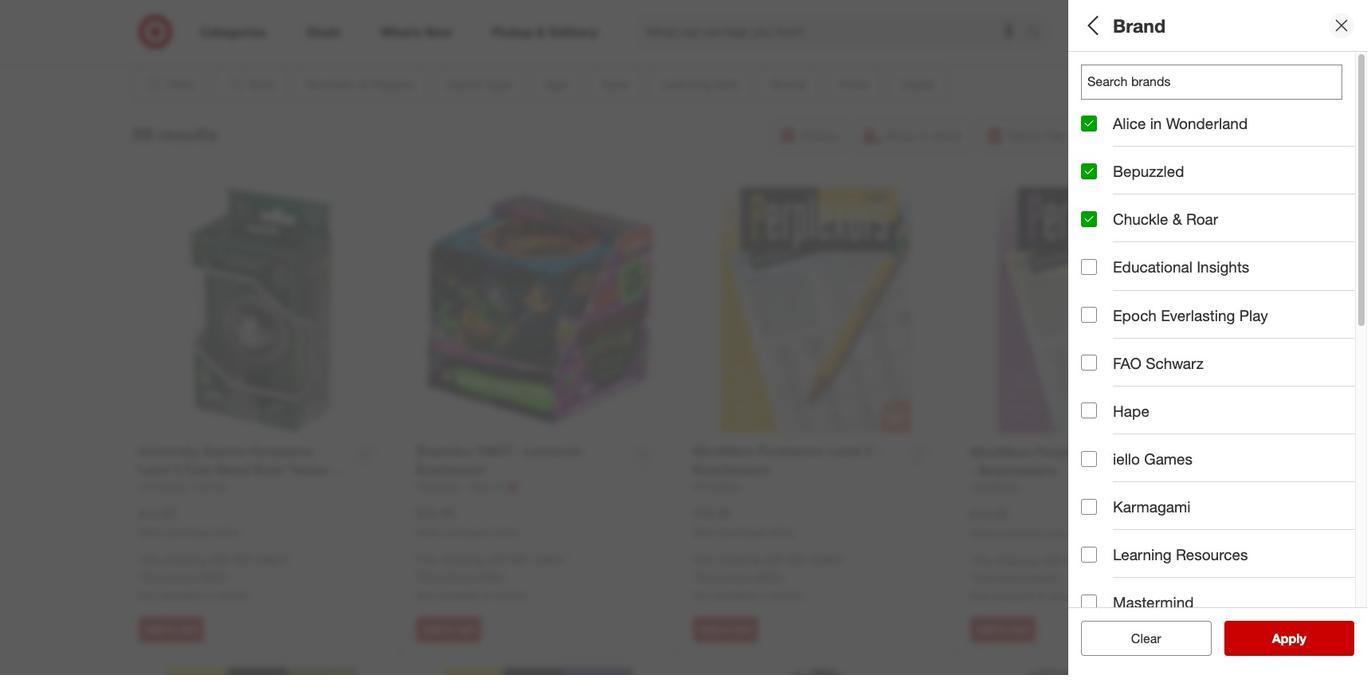 Task type: describe. For each thing, give the bounding box(es) containing it.
everlasting
[[1161, 306, 1236, 324]]

epoch everlasting play
[[1113, 306, 1269, 324]]

adult
[[1110, 195, 1136, 208]]

sold by button
[[1081, 554, 1356, 610]]

alice inside brand alice in wonderland; bepuzzled; chuckle & roar
[[1081, 362, 1106, 376]]

educational
[[1113, 258, 1193, 276]]

$25.99 when purchased online
[[416, 505, 517, 538]]

99 results
[[133, 122, 217, 145]]

Mastermind checkbox
[[1081, 595, 1097, 610]]

price button
[[1081, 387, 1356, 442]]

$14.87
[[139, 505, 177, 521]]

Epoch Everlasting Play checkbox
[[1081, 307, 1097, 323]]

roar inside the 'brand' 'dialog'
[[1187, 210, 1219, 228]]

wonderland
[[1167, 114, 1248, 132]]

creative inside 'game type classic games; creative games'
[[1163, 139, 1204, 153]]

rating
[[1128, 515, 1175, 533]]

clear all button
[[1081, 621, 1212, 656]]

results for see results
[[1282, 630, 1324, 646]]

wonderland;
[[1121, 362, 1184, 376]]

price
[[1081, 403, 1119, 421]]

age kids; adult
[[1081, 174, 1136, 208]]

schwarz
[[1146, 354, 1204, 372]]

learning resources
[[1113, 545, 1248, 564]]

sold
[[1081, 570, 1114, 589]]

alice inside the 'brand' 'dialog'
[[1113, 114, 1146, 132]]

2
[[1094, 83, 1100, 97]]

all
[[1081, 14, 1104, 36]]

type inside type board games; brainteasers
[[1081, 230, 1115, 248]]

type board games; brainteasers
[[1081, 230, 1219, 264]]

creative inside learning skill coding; creative thinking; creativity; fine motor skills; gr
[[1124, 306, 1165, 320]]

1 horizontal spatial $16.95 when purchased online
[[971, 506, 1072, 539]]

0 horizontal spatial $16.95 when purchased online
[[693, 505, 795, 538]]

$14.87 when purchased online
[[139, 505, 240, 538]]

type inside 'game type classic games; creative games'
[[1128, 118, 1162, 137]]

chuckle inside brand alice in wonderland; bepuzzled; chuckle & roar
[[1246, 362, 1287, 376]]

learning for learning skill coding; creative thinking; creativity; fine motor skills; gr
[[1081, 286, 1145, 304]]

game type classic games; creative games
[[1081, 118, 1243, 153]]

1;
[[1081, 83, 1091, 97]]

board
[[1081, 251, 1112, 264]]

fao
[[1113, 354, 1142, 372]]

Bepuzzled checkbox
[[1081, 163, 1097, 179]]

Learning Resources checkbox
[[1081, 547, 1097, 563]]

guest rating
[[1081, 515, 1175, 533]]

advertisement region
[[200, 0, 1156, 37]]

games inside 'game type classic games; creative games'
[[1207, 139, 1243, 153]]

sold by
[[1081, 570, 1135, 589]]

fao schwarz
[[1113, 354, 1204, 372]]

guest
[[1081, 515, 1124, 533]]

all filters dialog
[[1069, 0, 1368, 675]]

epoch
[[1113, 306, 1157, 324]]

Karmagami checkbox
[[1081, 499, 1097, 515]]

coding;
[[1081, 306, 1121, 320]]

mastermind
[[1113, 593, 1194, 612]]

alice in wonderland
[[1113, 114, 1248, 132]]

iello games
[[1113, 449, 1193, 468]]

chuckle inside the 'brand' 'dialog'
[[1113, 210, 1169, 228]]

classic
[[1081, 139, 1118, 153]]

when inside $25.99 when purchased online
[[416, 526, 441, 538]]

purchased inside $14.87 when purchased online
[[166, 526, 212, 538]]

search
[[1020, 25, 1058, 41]]

gr
[[1359, 306, 1368, 320]]

all filters
[[1081, 14, 1158, 36]]

of
[[1143, 63, 1158, 81]]

99
[[133, 122, 153, 145]]

kids;
[[1081, 195, 1107, 208]]

sponsored
[[1109, 38, 1156, 50]]



Task type: vqa. For each thing, say whether or not it's contained in the screenshot.
Add to cart button related to Baby-Cut Carrots - 1lb - Good & Gather™
no



Task type: locate. For each thing, give the bounding box(es) containing it.
1 vertical spatial alice
[[1081, 362, 1106, 376]]

learning inside the 'brand' 'dialog'
[[1113, 545, 1172, 564]]

apply.
[[199, 569, 229, 583], [476, 569, 506, 583], [754, 569, 784, 583], [1031, 570, 1061, 584]]

1 horizontal spatial type
[[1128, 118, 1162, 137]]

play
[[1240, 306, 1269, 324]]

games down wonderland
[[1207, 139, 1243, 153]]

& inside the 'brand' 'dialog'
[[1173, 210, 1182, 228]]

0 vertical spatial results
[[158, 122, 217, 145]]

purchased inside $25.99 when purchased online
[[444, 526, 489, 538]]

chuckle
[[1113, 210, 1169, 228], [1246, 362, 1287, 376]]

chuckle & roar
[[1113, 210, 1219, 228]]

educational insights
[[1113, 258, 1250, 276]]

bepuzzled;
[[1187, 362, 1243, 376]]

2 clear from the left
[[1132, 630, 1162, 646]]

1 vertical spatial brand
[[1081, 342, 1125, 360]]

0 horizontal spatial games
[[1145, 449, 1193, 468]]

online inside $14.87 when purchased online
[[214, 526, 240, 538]]

skills;
[[1327, 306, 1356, 320]]

number
[[1081, 63, 1139, 81]]

in inside brand alice in wonderland; bepuzzled; chuckle & roar
[[1109, 362, 1118, 376]]

0 horizontal spatial results
[[158, 122, 217, 145]]

roar up brainteasers
[[1187, 210, 1219, 228]]

creative down alice in wonderland at right top
[[1163, 139, 1204, 153]]

online inside $25.99 when purchased online
[[492, 526, 517, 538]]

creativity;
[[1217, 306, 1267, 320]]

Hape checkbox
[[1081, 403, 1097, 419]]

brand down coding;
[[1081, 342, 1125, 360]]

1 vertical spatial type
[[1081, 230, 1115, 248]]

stores
[[218, 588, 249, 602], [495, 588, 526, 602], [773, 588, 803, 602], [1050, 589, 1081, 603]]

clear
[[1124, 630, 1154, 646], [1132, 630, 1162, 646]]

thinking;
[[1168, 306, 1213, 320]]

available
[[160, 588, 203, 602], [437, 588, 480, 602], [714, 588, 758, 602], [992, 589, 1035, 603]]

clear inside all filters dialog
[[1124, 630, 1154, 646]]

karmagami
[[1113, 497, 1191, 516]]

0 vertical spatial &
[[1173, 210, 1182, 228]]

with
[[210, 553, 230, 566], [487, 553, 508, 566], [764, 553, 785, 566], [1042, 553, 1062, 567]]

$16.95 when purchased online
[[693, 505, 795, 538], [971, 506, 1072, 539]]

FAO Schwarz checkbox
[[1081, 355, 1097, 371]]

all
[[1157, 630, 1170, 646]]

0 vertical spatial games
[[1207, 139, 1243, 153]]

apply
[[1273, 630, 1307, 646]]

What can we help you find? suggestions appear below search field
[[637, 14, 1031, 49]]

skill
[[1149, 286, 1179, 304]]

hape
[[1113, 402, 1150, 420]]

creative
[[1163, 139, 1204, 153], [1124, 306, 1165, 320]]

when inside $14.87 when purchased online
[[139, 526, 164, 538]]

1 horizontal spatial &
[[1290, 362, 1297, 376]]

alice left 'fao'
[[1081, 362, 1106, 376]]

0 horizontal spatial &
[[1173, 210, 1182, 228]]

1 horizontal spatial games
[[1207, 139, 1243, 153]]

clear for clear all
[[1124, 630, 1154, 646]]

type up the board
[[1081, 230, 1115, 248]]

games; right the board
[[1115, 251, 1154, 264]]

1 horizontal spatial alice
[[1113, 114, 1146, 132]]

& down fine
[[1290, 362, 1297, 376]]

1 vertical spatial &
[[1290, 362, 1297, 376]]

when
[[139, 526, 164, 538], [416, 526, 441, 538], [693, 526, 718, 538], [971, 527, 996, 539]]

number of players 1; 2
[[1081, 63, 1215, 97]]

0 vertical spatial games;
[[1121, 139, 1160, 153]]

type
[[1128, 118, 1162, 137], [1081, 230, 1115, 248]]

learning inside learning skill coding; creative thinking; creativity; fine motor skills; gr
[[1081, 286, 1145, 304]]

age
[[1081, 174, 1110, 193]]

brand alice in wonderland; bepuzzled; chuckle & roar
[[1081, 342, 1323, 376]]

brand for brand alice in wonderland; bepuzzled; chuckle & roar
[[1081, 342, 1125, 360]]

$35
[[233, 553, 251, 566], [511, 553, 529, 566], [788, 553, 806, 566], [1065, 553, 1083, 567]]

learning up coding;
[[1081, 286, 1145, 304]]

free
[[139, 553, 161, 566], [416, 553, 438, 566], [693, 553, 715, 566], [971, 553, 993, 567]]

in
[[1151, 114, 1162, 132], [1109, 362, 1118, 376], [206, 588, 215, 602], [483, 588, 492, 602], [761, 588, 769, 602], [1038, 589, 1047, 603]]

results
[[158, 122, 217, 145], [1282, 630, 1324, 646]]

resources
[[1176, 545, 1248, 564]]

shipping
[[164, 553, 206, 566], [441, 553, 484, 566], [719, 553, 761, 566], [996, 553, 1039, 567]]

Educational Insights checkbox
[[1081, 259, 1097, 275]]

brand inside 'dialog'
[[1113, 14, 1166, 36]]

None text field
[[1081, 65, 1343, 100]]

1 vertical spatial games
[[1145, 449, 1193, 468]]

search button
[[1020, 14, 1058, 53]]

roar inside brand alice in wonderland; bepuzzled; chuckle & roar
[[1300, 362, 1323, 376]]

1 horizontal spatial $16.95
[[971, 506, 1009, 522]]

brainteasers
[[1157, 251, 1219, 264]]

1 vertical spatial learning
[[1113, 545, 1172, 564]]

0 vertical spatial brand
[[1113, 14, 1166, 36]]

clear all
[[1124, 630, 1170, 646]]

none text field inside the 'brand' 'dialog'
[[1081, 65, 1343, 100]]

1 vertical spatial games;
[[1115, 251, 1154, 264]]

0 horizontal spatial alice
[[1081, 362, 1106, 376]]

learning skill coding; creative thinking; creativity; fine motor skills; gr
[[1081, 286, 1368, 320]]

deals button
[[1081, 442, 1356, 498]]

see
[[1256, 630, 1279, 646]]

learning
[[1081, 286, 1145, 304], [1113, 545, 1172, 564]]

games; inside type board games; brainteasers
[[1115, 251, 1154, 264]]

clear down mastermind
[[1132, 630, 1162, 646]]

purchased
[[166, 526, 212, 538], [444, 526, 489, 538], [721, 526, 766, 538], [998, 527, 1044, 539]]

iello Games checkbox
[[1081, 451, 1097, 467]]

0 vertical spatial learning
[[1081, 286, 1145, 304]]

exclusions
[[143, 569, 196, 583], [420, 569, 473, 583], [697, 569, 751, 583], [975, 570, 1028, 584]]

see results
[[1256, 630, 1324, 646]]

0 horizontal spatial roar
[[1187, 210, 1219, 228]]

learning up the by
[[1113, 545, 1172, 564]]

chuckle down 'adult'
[[1113, 210, 1169, 228]]

bepuzzled
[[1113, 162, 1185, 180]]

1 vertical spatial chuckle
[[1246, 362, 1287, 376]]

games; up bepuzzled
[[1121, 139, 1160, 153]]

games right 'iello' at the right bottom of page
[[1145, 449, 1193, 468]]

1 horizontal spatial roar
[[1300, 362, 1323, 376]]

results for 99 results
[[158, 122, 217, 145]]

alice up classic
[[1113, 114, 1146, 132]]

clear button
[[1081, 621, 1212, 656]]

type right "game"
[[1128, 118, 1162, 137]]

creative down the skill
[[1124, 306, 1165, 320]]

brand
[[1113, 14, 1166, 36], [1081, 342, 1125, 360]]

games
[[1207, 139, 1243, 153], [1145, 449, 1193, 468]]

online
[[214, 526, 240, 538], [492, 526, 517, 538], [769, 526, 795, 538], [1046, 527, 1072, 539]]

chuckle right bepuzzled;
[[1246, 362, 1287, 376]]

& up type board games; brainteasers
[[1173, 210, 1182, 228]]

roar
[[1187, 210, 1219, 228], [1300, 362, 1323, 376]]

0 horizontal spatial $16.95
[[693, 505, 732, 521]]

0 vertical spatial type
[[1128, 118, 1162, 137]]

filters
[[1109, 14, 1158, 36]]

alice
[[1113, 114, 1146, 132], [1081, 362, 1106, 376]]

1 vertical spatial roar
[[1300, 362, 1323, 376]]

games inside the 'brand' 'dialog'
[[1145, 449, 1193, 468]]

guest rating button
[[1081, 498, 1356, 554]]

0 vertical spatial roar
[[1187, 210, 1219, 228]]

players
[[1162, 63, 1215, 81]]

see results button
[[1225, 621, 1355, 656]]

1 vertical spatial results
[[1282, 630, 1324, 646]]

learning for learning resources
[[1113, 545, 1172, 564]]

1 vertical spatial creative
[[1124, 306, 1165, 320]]

0 vertical spatial creative
[[1163, 139, 1204, 153]]

fine
[[1270, 306, 1291, 320]]

Chuckle & Roar checkbox
[[1081, 211, 1097, 227]]

Alice in Wonderland checkbox
[[1081, 115, 1097, 131]]

results right 99
[[158, 122, 217, 145]]

& inside brand alice in wonderland; bepuzzled; chuckle & roar
[[1290, 362, 1297, 376]]

orders*
[[254, 553, 290, 566], [532, 553, 568, 566], [809, 553, 845, 566], [1086, 553, 1122, 567]]

0 horizontal spatial type
[[1081, 230, 1115, 248]]

roar down motor
[[1300, 362, 1323, 376]]

brand inside brand alice in wonderland; bepuzzled; chuckle & roar
[[1081, 342, 1125, 360]]

clear inside the 'brand' 'dialog'
[[1132, 630, 1162, 646]]

brand up sponsored on the right of page
[[1113, 14, 1166, 36]]

games; inside 'game type classic games; creative games'
[[1121, 139, 1160, 153]]

0 horizontal spatial chuckle
[[1113, 210, 1169, 228]]

motor
[[1294, 306, 1323, 320]]

1 horizontal spatial results
[[1282, 630, 1324, 646]]

0 vertical spatial chuckle
[[1113, 210, 1169, 228]]

1 clear from the left
[[1124, 630, 1154, 646]]

results right see at the right of page
[[1282, 630, 1324, 646]]

insights
[[1197, 258, 1250, 276]]

iello
[[1113, 449, 1140, 468]]

clear for clear
[[1132, 630, 1162, 646]]

game
[[1081, 118, 1124, 137]]

clear left all
[[1124, 630, 1154, 646]]

in inside the 'brand' 'dialog'
[[1151, 114, 1162, 132]]

apply button
[[1225, 621, 1355, 656]]

$16.95
[[693, 505, 732, 521], [971, 506, 1009, 522]]

brand dialog
[[1069, 0, 1368, 675]]

$25.99
[[416, 505, 454, 521]]

by
[[1118, 570, 1135, 589]]

*
[[139, 569, 143, 583], [416, 569, 420, 583], [693, 569, 697, 583], [971, 570, 975, 584]]

results inside button
[[1282, 630, 1324, 646]]

1 horizontal spatial chuckle
[[1246, 362, 1287, 376]]

deals
[[1081, 459, 1122, 477]]

brand for brand
[[1113, 14, 1166, 36]]

0 vertical spatial alice
[[1113, 114, 1146, 132]]

not
[[139, 588, 157, 602], [416, 588, 434, 602], [693, 588, 711, 602], [971, 589, 989, 603]]

free shipping with $35 orders* * exclusions apply. not available in stores
[[139, 553, 290, 602], [416, 553, 568, 602], [693, 553, 845, 602], [971, 553, 1122, 603]]



